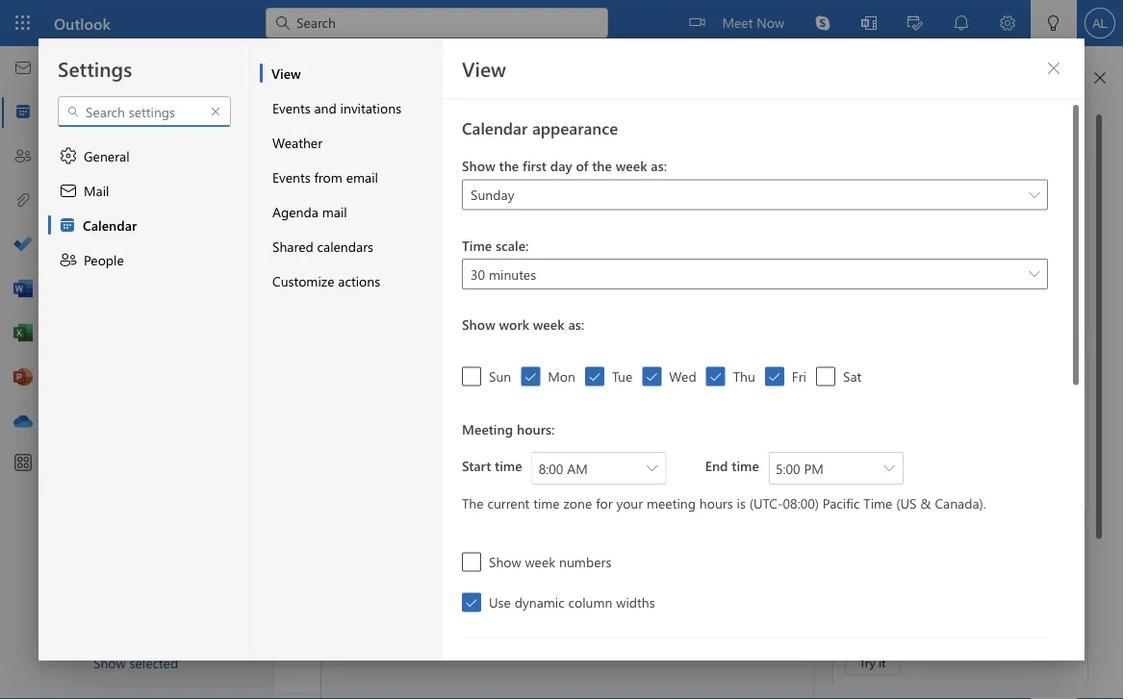 Task type: locate. For each thing, give the bounding box(es) containing it.
hours
[[699, 495, 733, 512]]

3 up 10
[[74, 224, 80, 240]]

events from email button
[[260, 160, 442, 194]]

 button up meeting
[[642, 453, 663, 484]]

s
[[74, 170, 80, 186]]

stay
[[1051, 242, 1071, 257]]

share calendar button
[[845, 475, 953, 502]]

1 vertical spatial calendar
[[83, 216, 137, 234]]

to do image
[[13, 236, 33, 255]]

0 vertical spatial events
[[272, 99, 310, 117]]

help inside button
[[234, 52, 263, 70]]

left-rail-appbar navigation
[[4, 46, 42, 445]]


[[1067, 127, 1083, 142]]

outlook up the 
[[54, 13, 111, 33]]


[[524, 370, 537, 383], [588, 370, 601, 383], [645, 370, 659, 383], [709, 370, 722, 383], [768, 370, 781, 383], [465, 596, 478, 610]]

2023
[[159, 138, 189, 156]]

1 vertical spatial of
[[882, 257, 892, 272]]

your
[[898, 198, 926, 216], [885, 242, 908, 257], [877, 433, 899, 448], [940, 448, 963, 464], [616, 495, 643, 512]]

the current time zone for your meeting hours is (utc-08:00) pacific time (us & canada).
[[462, 495, 986, 512]]

list box
[[47, 456, 267, 634]]

december
[[92, 138, 155, 156]]

 for thu
[[709, 370, 722, 383]]

week
[[616, 157, 647, 175], [533, 316, 564, 333], [525, 553, 555, 571]]

application
[[0, 0, 1123, 700]]

events
[[272, 99, 310, 117], [272, 168, 310, 186]]

events up weather in the top of the page
[[272, 99, 310, 117]]

your down productivity
[[898, 198, 926, 216]]

tab list
[[95, 46, 277, 76]]

1 horizontal spatial  button
[[879, 453, 900, 484]]

your right about
[[940, 448, 963, 464]]

0 horizontal spatial 5
[[128, 224, 134, 240]]

calendar left with
[[903, 433, 946, 448]]

2 confirm your notifications are enabled region from the left
[[815, 46, 1123, 700]]

0 horizontal spatial calendar
[[903, 433, 946, 448]]

customize
[[272, 272, 334, 290]]

can right you
[[1052, 591, 1070, 607]]

3 pm
[[284, 237, 311, 252]]

help group
[[59, 81, 268, 115]]

 left wed
[[645, 370, 659, 383]]

0 horizontal spatial as:
[[568, 316, 584, 333]]

0 horizontal spatial 
[[64, 141, 77, 154]]

it right try
[[879, 655, 886, 670]]

4
[[101, 224, 107, 240]]

1 horizontal spatial calendar
[[462, 116, 528, 139]]

1 vertical spatial 5
[[128, 224, 134, 240]]

time left zones.
[[890, 622, 912, 638]]

and inside events and invitations button
[[314, 99, 337, 117]]

can inside by displaying additional time zones, you can make it easier to schedule events across multiple time zones.
[[1052, 591, 1070, 607]]

 button right view
[[879, 453, 900, 484]]

1 vertical spatial events
[[272, 168, 310, 186]]

of right the day
[[576, 157, 588, 175]]


[[1046, 61, 1061, 76]]

calendar inside settings "tab list"
[[83, 216, 137, 234]]

powerpoint image
[[13, 369, 33, 388]]

from
[[314, 168, 342, 186]]

Time scale: 30 minutes field
[[462, 259, 1048, 291]]

1 horizontal spatial 
[[646, 463, 658, 474]]

1 vertical spatial share
[[859, 481, 889, 497]]

view inside button
[[271, 64, 301, 82]]

agenda mail button
[[260, 194, 442, 229]]

share down details
[[859, 481, 889, 497]]

of
[[576, 157, 588, 175], [882, 257, 892, 272]]

2  button from the left
[[879, 453, 900, 484]]

about
[[907, 448, 937, 464]]

tue inside 'view' tab panel
[[612, 368, 633, 385]]

3 for 3 pm
[[284, 237, 290, 252]]

to
[[1037, 242, 1048, 257], [918, 607, 929, 622]]

mail
[[84, 181, 109, 199]]

1 vertical spatial help
[[91, 91, 119, 109]]

 left fri
[[768, 370, 781, 383]]

shared calendars
[[272, 237, 373, 255]]

1 horizontal spatial the
[[592, 157, 612, 175]]

important
[[895, 257, 946, 272]]

document containing settings
[[0, 0, 1123, 700]]

events inside "button"
[[272, 168, 310, 186]]

0 vertical spatial 5
[[342, 199, 351, 220]]

mon
[[548, 368, 575, 385]]

and right emails
[[985, 257, 1004, 272]]

calendar
[[462, 116, 528, 139], [83, 216, 137, 234], [892, 481, 938, 497]]

share inside share calendar 'button'
[[859, 481, 889, 497]]

0 vertical spatial it
[[875, 607, 882, 622]]

desktop
[[911, 242, 952, 257]]

0 vertical spatial calendar
[[462, 116, 528, 139]]

make
[[845, 607, 872, 622]]


[[64, 141, 77, 154], [646, 463, 658, 474], [883, 463, 895, 474]]

to right the easier at the bottom of the page
[[918, 607, 929, 622]]

0 horizontal spatial the
[[499, 157, 519, 175]]

 up meeting
[[646, 463, 658, 474]]

show
[[462, 157, 495, 175], [462, 316, 495, 333], [489, 553, 521, 571], [93, 654, 126, 672]]

outlook inside "banner"
[[54, 13, 111, 33]]

tue
[[333, 178, 351, 193], [612, 368, 633, 385]]

use
[[489, 594, 511, 612]]

sunday element
[[64, 165, 90, 192]]

3 inside button
[[74, 224, 80, 240]]

2 horizontal spatial 
[[883, 463, 895, 474]]

show for show the first day of the week as:
[[462, 157, 495, 175]]

0 vertical spatial as:
[[651, 157, 667, 175]]

0 vertical spatial help
[[234, 52, 263, 70]]

5 right 4
[[128, 224, 134, 240]]

1 events from the top
[[272, 99, 310, 117]]

show inside button
[[93, 654, 126, 672]]

time up 30 on the top of the page
[[462, 236, 492, 254]]

your right view
[[877, 433, 899, 448]]

view inside tab panel
[[462, 55, 506, 82]]

enabled
[[845, 216, 894, 234]]

time left the zones
[[462, 656, 498, 678]]

help up mobile at the top left of page
[[234, 52, 263, 70]]

1 horizontal spatial to
[[1037, 242, 1048, 257]]

0 vertical spatial time
[[462, 236, 492, 254]]

and
[[314, 99, 337, 117], [985, 257, 1004, 272]]

outlook link
[[54, 0, 111, 46]]

1 horizontal spatial 3
[[284, 237, 290, 252]]

share
[[845, 433, 873, 448], [859, 481, 889, 497]]

0 vertical spatial calendar
[[1007, 257, 1050, 272]]

shared
[[272, 237, 313, 255]]

0 horizontal spatial of
[[576, 157, 588, 175]]

&
[[920, 495, 931, 512]]


[[68, 90, 88, 110]]

end
[[705, 457, 728, 475]]

share for share your calendar with others so they can view details about your schedule.
[[845, 433, 873, 448]]

of inside 'view' tab panel
[[576, 157, 588, 175]]

today
[[306, 141, 342, 159]]

share up end time text field
[[845, 433, 873, 448]]

tab list containing home
[[95, 46, 277, 76]]

of right top
[[882, 257, 892, 272]]

week down appearance
[[616, 157, 647, 175]]

tue inside tue 5
[[333, 178, 351, 193]]

others
[[974, 433, 1006, 448]]

of inside confirm your notifications are enabled turn all your desktop notifications on to stay on top of important emails and calendar events.
[[882, 257, 892, 272]]

monday element
[[90, 165, 117, 192]]

outlook banner
[[0, 0, 1123, 49]]

0 vertical spatial tue
[[333, 178, 351, 193]]

on left top
[[845, 257, 858, 272]]

weather button
[[260, 125, 442, 160]]

time left zone
[[533, 495, 560, 512]]

time right start
[[495, 457, 522, 475]]

show up sunday
[[462, 157, 495, 175]]

confirm your notifications are enabled turn all your desktop notifications on to stay on top of important emails and calendar events.
[[845, 198, 1071, 288]]

show left work
[[462, 316, 495, 333]]

events and invitations button
[[260, 90, 442, 125]]

1 horizontal spatial on
[[1020, 242, 1034, 257]]

show week numbers
[[489, 553, 611, 571]]

5 inside button
[[128, 224, 134, 240]]

time for time zones
[[462, 656, 498, 678]]

show the first day of the week as:
[[462, 157, 667, 175]]

confirm your notifications are enabled region
[[757, 46, 1123, 700], [815, 46, 1123, 700]]

0 horizontal spatial tue
[[333, 178, 351, 193]]

notifications
[[929, 198, 1008, 216]]

2 vertical spatial time
[[462, 656, 498, 678]]

start
[[462, 457, 491, 475]]

5 down events from email "button"
[[342, 199, 351, 220]]

0 horizontal spatial calendar
[[83, 216, 137, 234]]

events up agenda
[[272, 168, 310, 186]]

time left (us
[[863, 495, 892, 512]]

1 vertical spatial calendar
[[903, 433, 946, 448]]

1 vertical spatial time
[[863, 495, 892, 512]]

outlook right 
[[163, 91, 212, 109]]

it inside by displaying additional time zones, you can make it easier to schedule events across multiple time zones.
[[875, 607, 882, 622]]

your right for
[[616, 495, 643, 512]]

calendar down about
[[892, 481, 938, 497]]

0 vertical spatial week
[[616, 157, 647, 175]]

1 horizontal spatial 5
[[342, 199, 351, 220]]

view up events and invitations
[[271, 64, 301, 82]]

0 horizontal spatial and
[[314, 99, 337, 117]]

0 vertical spatial share
[[845, 433, 873, 448]]

1 horizontal spatial of
[[882, 257, 892, 272]]

 button
[[642, 453, 663, 484], [879, 453, 900, 484]]

calendar inside 'view' tab panel
[[462, 116, 528, 139]]

show for show selected
[[93, 654, 126, 672]]

the right the day
[[592, 157, 612, 175]]

3 left pm
[[284, 237, 290, 252]]

0 horizontal spatial help
[[91, 91, 119, 109]]

to left stay
[[1037, 242, 1048, 257]]

show left selected
[[93, 654, 126, 672]]

 button
[[56, 134, 87, 161]]

1 vertical spatial outlook
[[163, 91, 212, 109]]

december 2023
[[92, 138, 189, 156]]

 left the thu
[[709, 370, 722, 383]]

 up share calendar 'button'
[[883, 463, 895, 474]]

0 horizontal spatial  button
[[642, 453, 663, 484]]

calendar inside share calendar 'button'
[[892, 481, 938, 497]]

1 horizontal spatial view
[[462, 55, 506, 82]]

help right the 
[[91, 91, 119, 109]]

numbers
[[559, 553, 611, 571]]

0 horizontal spatial outlook
[[54, 13, 111, 33]]

1 horizontal spatial and
[[985, 257, 1004, 272]]

 button
[[209, 105, 222, 118]]

 button
[[1031, 0, 1077, 49]]

2 horizontal spatial calendar
[[892, 481, 938, 497]]

events for events from email
[[272, 168, 310, 186]]

1 vertical spatial can
[[1052, 591, 1070, 607]]

1 vertical spatial to
[[918, 607, 929, 622]]

to inside by displaying additional time zones, you can make it easier to schedule events across multiple time zones.
[[918, 607, 929, 622]]

show selected
[[93, 654, 178, 672]]

week up dynamic
[[525, 553, 555, 571]]

1 vertical spatial and
[[985, 257, 1004, 272]]

1 vertical spatial it
[[879, 655, 886, 670]]

share inside share your calendar with others so they can view details about your schedule.
[[845, 433, 873, 448]]

events inside button
[[272, 99, 310, 117]]

 for wed
[[645, 370, 659, 383]]

show for show work week as:
[[462, 316, 495, 333]]

application containing settings
[[0, 0, 1123, 700]]

 right sun
[[524, 370, 537, 383]]

time
[[462, 236, 492, 254], [863, 495, 892, 512], [462, 656, 498, 678]]


[[140, 90, 160, 110]]

cell
[[225, 192, 252, 218], [225, 218, 252, 245], [225, 245, 252, 272], [64, 272, 90, 299], [90, 272, 117, 299], [225, 272, 252, 299], [225, 299, 252, 326], [225, 326, 252, 353]]

2 vertical spatial calendar
[[892, 481, 938, 497]]

pacific
[[823, 495, 860, 512]]

can
[[1049, 433, 1067, 448], [1052, 591, 1070, 607]]

easier
[[885, 607, 915, 622]]

0 vertical spatial and
[[314, 99, 337, 117]]

2 events from the top
[[272, 168, 310, 186]]

 productivity
[[853, 171, 933, 187]]

it right make
[[875, 607, 882, 622]]

0 vertical spatial outlook
[[54, 13, 111, 33]]

 button
[[57, 47, 95, 80]]

 left "use"
[[465, 596, 478, 610]]

settings
[[58, 55, 132, 82]]

1 vertical spatial week
[[533, 316, 564, 333]]

document
[[0, 0, 1123, 700]]

work
[[499, 316, 529, 333]]

1  button from the left
[[642, 453, 663, 484]]

tue for tue 5
[[333, 178, 351, 193]]

can right they
[[1049, 433, 1067, 448]]


[[58, 216, 77, 235]]

1 horizontal spatial outlook
[[163, 91, 212, 109]]

calendar down 27
[[83, 216, 137, 234]]

on left stay
[[1020, 242, 1034, 257]]

tue for tue
[[612, 368, 633, 385]]

1 vertical spatial as:
[[568, 316, 584, 333]]

schedule
[[932, 607, 977, 622]]

0 vertical spatial to
[[1037, 242, 1048, 257]]

all
[[870, 242, 882, 257]]

1 horizontal spatial tue
[[612, 368, 633, 385]]

and up today
[[314, 99, 337, 117]]

dialog
[[0, 0, 1123, 700]]

0 horizontal spatial 3
[[74, 224, 80, 240]]

so
[[1009, 433, 1021, 448]]

outlook inside  outlook mobile
[[163, 91, 212, 109]]

tab list inside application
[[95, 46, 277, 76]]

view up calendar appearance
[[462, 55, 506, 82]]

week right work
[[533, 316, 564, 333]]

people image
[[13, 147, 33, 166]]

 for use dynamic column widths
[[465, 596, 478, 610]]

settings heading
[[58, 55, 132, 82]]

1 vertical spatial tue
[[612, 368, 633, 385]]

0 vertical spatial can
[[1049, 433, 1067, 448]]

saturday element
[[225, 165, 252, 192]]

 up s
[[64, 141, 77, 154]]

0 horizontal spatial to
[[918, 607, 929, 622]]

show up "use"
[[489, 553, 521, 571]]

 right mon
[[588, 370, 601, 383]]

calendar up first
[[462, 116, 528, 139]]

selected
[[129, 654, 178, 672]]

events
[[980, 607, 1013, 622]]

0 horizontal spatial view
[[271, 64, 301, 82]]

zones.
[[916, 622, 948, 638]]

5
[[342, 199, 351, 220], [128, 224, 134, 240]]

the left first
[[499, 157, 519, 175]]

1 horizontal spatial help
[[234, 52, 263, 70]]

0 vertical spatial of
[[576, 157, 588, 175]]

1 horizontal spatial calendar
[[1007, 257, 1050, 272]]

zones
[[503, 656, 546, 678]]

calendar left stay
[[1007, 257, 1050, 272]]



Task type: vqa. For each thing, say whether or not it's contained in the screenshot.
leftmost "to"
yes



Task type: describe. For each thing, give the bounding box(es) containing it.
for
[[596, 495, 613, 512]]

excel image
[[13, 324, 33, 344]]

scale:
[[496, 236, 529, 254]]

events.
[[845, 272, 880, 288]]

displaying
[[860, 591, 912, 607]]

5 button
[[119, 220, 142, 243]]

day
[[550, 157, 572, 175]]

customize actions
[[272, 272, 380, 290]]

share for share calendar
[[859, 481, 889, 497]]

appearance
[[532, 116, 618, 139]]

Search settings search field
[[80, 102, 197, 121]]

5 inside tue 5
[[342, 199, 351, 220]]

time for time scale:
[[462, 236, 492, 254]]

 for tue
[[588, 370, 601, 383]]

2 the from the left
[[592, 157, 612, 175]]

3 button
[[65, 220, 89, 243]]

1 the from the left
[[499, 157, 519, 175]]

events and invitations
[[272, 99, 401, 117]]

(utc-
[[749, 495, 783, 512]]

and inside confirm your notifications are enabled turn all your desktop notifications on to stay on top of important emails and calendar events.
[[985, 257, 1004, 272]]

10 button
[[65, 247, 89, 270]]

calendar for calendar
[[83, 216, 137, 234]]

more apps image
[[13, 454, 33, 473]]

time scale:
[[462, 236, 529, 254]]

End time text field
[[770, 453, 879, 484]]


[[66, 53, 86, 74]]

minutes
[[489, 265, 536, 283]]

2 vertical spatial week
[[525, 553, 555, 571]]

 for fri
[[768, 370, 781, 383]]

1 confirm your notifications are enabled region from the left
[[757, 46, 1123, 700]]

actions
[[338, 272, 380, 290]]

wed
[[669, 368, 696, 385]]


[[853, 365, 864, 376]]

schedule.
[[966, 448, 1014, 464]]

they
[[1024, 433, 1046, 448]]

settings tab list
[[38, 38, 250, 661]]

fri
[[792, 368, 806, 385]]

time zones
[[462, 656, 546, 678]]

column
[[568, 594, 613, 612]]

5 cell
[[117, 218, 144, 245]]

time right end
[[732, 457, 759, 475]]

30 minutes
[[471, 265, 536, 283]]

sat
[[843, 368, 862, 385]]

4 button
[[92, 220, 115, 243]]

end time
[[705, 457, 759, 475]]

 button for end time
[[879, 453, 900, 484]]

calendar inside share your calendar with others so they can view details about your schedule.
[[903, 433, 946, 448]]

your inside 'view' tab panel
[[616, 495, 643, 512]]

confirm
[[845, 198, 894, 216]]

show for show week numbers
[[489, 553, 521, 571]]

 for start
[[646, 463, 658, 474]]

customize actions button
[[260, 264, 442, 298]]

by displaying additional time zones, you can make it easier to schedule events across multiple time zones.
[[845, 591, 1070, 638]]

view
[[845, 448, 868, 464]]

multiple
[[845, 622, 887, 638]]

view tab panel
[[443, 38, 1085, 700]]


[[209, 105, 222, 118]]

26
[[71, 197, 83, 213]]

mobile
[[215, 91, 256, 109]]

calendar image
[[13, 103, 33, 122]]

zones,
[[995, 591, 1027, 607]]

home
[[110, 52, 146, 70]]

0 horizontal spatial on
[[845, 257, 858, 272]]

now
[[757, 13, 784, 31]]

today button
[[286, 135, 363, 166]]


[[66, 105, 80, 118]]

details
[[871, 448, 904, 464]]

 button
[[1038, 53, 1069, 84]]

show work week as:
[[462, 316, 584, 333]]

agenda
[[272, 203, 318, 220]]

 outlook mobile
[[140, 90, 256, 110]]

1 horizontal spatial as:
[[651, 157, 667, 175]]

view button
[[260, 56, 442, 90]]

mail
[[322, 203, 347, 220]]

 for mon
[[524, 370, 537, 383]]

your right all
[[885, 242, 908, 257]]

invitations
[[340, 99, 401, 117]]

try it
[[859, 655, 886, 670]]

can inside share your calendar with others so they can view details about your schedule.
[[1049, 433, 1067, 448]]

time left zones,
[[969, 591, 992, 607]]

use dynamic column widths
[[489, 594, 655, 612]]

are
[[1011, 198, 1030, 216]]

(us
[[896, 495, 917, 512]]

calendar for calendar appearance
[[462, 116, 528, 139]]

notifications
[[955, 242, 1017, 257]]

3 for 3
[[74, 224, 80, 240]]

it inside button
[[879, 655, 886, 670]]

meeting
[[462, 420, 513, 438]]

pm
[[293, 237, 311, 252]]

onedrive image
[[13, 413, 33, 432]]

word image
[[13, 280, 33, 299]]

 button for start time
[[642, 453, 663, 484]]

productivity
[[870, 171, 933, 187]]

dialog containing settings
[[0, 0, 1123, 700]]

more options image
[[274, 174, 320, 226]]

help inside " help"
[[91, 91, 119, 109]]

meeting
[[647, 495, 696, 512]]

show selected button
[[47, 646, 267, 680]]

 inside dropdown button
[[64, 141, 77, 154]]

Start time text field
[[533, 453, 642, 484]]

11
[[98, 251, 110, 267]]

the
[[462, 495, 484, 512]]

dynamic
[[515, 594, 565, 612]]

december 2023 button
[[83, 134, 198, 161]]


[[59, 250, 78, 269]]

08:00)
[[783, 495, 819, 512]]

 for end
[[883, 463, 895, 474]]

events for events and invitations
[[272, 99, 310, 117]]

email
[[346, 168, 378, 186]]

top
[[861, 257, 879, 272]]

27 button
[[92, 193, 115, 217]]

12
[[125, 251, 137, 267]]

meeting hours:
[[462, 420, 555, 438]]

m
[[99, 170, 109, 186]]

27
[[98, 197, 110, 213]]

hours:
[[517, 420, 555, 438]]

share your calendar with others so they can view details about your schedule.
[[845, 433, 1067, 464]]

try it button
[[845, 649, 900, 676]]

files image
[[13, 192, 33, 211]]

Show the first day of the week as: field
[[462, 179, 1048, 211]]

to inside confirm your notifications are enabled turn all your desktop notifications on to stay on top of important emails and calendar events.
[[1037, 242, 1048, 257]]

calendar inside confirm your notifications are enabled turn all your desktop notifications on to stay on top of important emails and calendar events.
[[1007, 257, 1050, 272]]

view heading
[[462, 55, 506, 82]]

sun
[[489, 368, 511, 385]]

mail image
[[13, 59, 33, 78]]

thu
[[733, 368, 755, 385]]

30
[[471, 265, 485, 283]]



